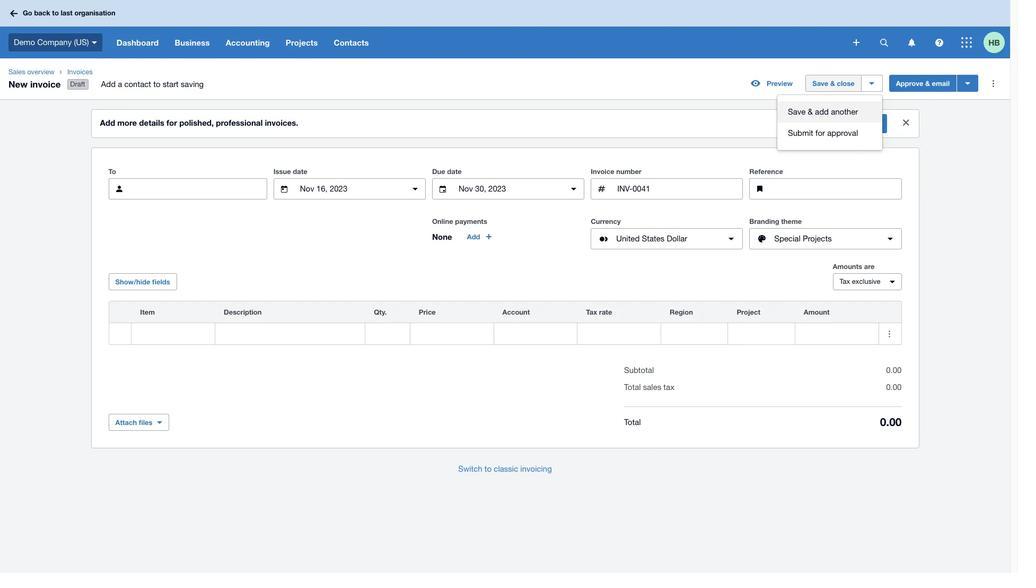 Task type: vqa. For each thing, say whether or not it's contained in the screenshot.
middle YOUR
no



Task type: describe. For each thing, give the bounding box(es) containing it.
attach files button
[[109, 414, 169, 431]]

& for add
[[808, 107, 813, 116]]

another
[[832, 107, 859, 116]]

last
[[61, 9, 73, 17]]

total sales tax
[[625, 383, 675, 392]]

tax
[[664, 383, 675, 392]]

svg image up email
[[936, 38, 944, 46]]

to inside button
[[485, 464, 492, 473]]

details inside button
[[859, 119, 881, 128]]

approve
[[897, 79, 924, 88]]

account
[[503, 308, 530, 316]]

Reference text field
[[775, 179, 902, 199]]

files
[[139, 418, 153, 427]]

invoice
[[591, 167, 615, 176]]

exclusive
[[853, 278, 881, 286]]

1 horizontal spatial svg image
[[881, 38, 889, 46]]

start
[[163, 80, 179, 89]]

switch to classic invoicing button
[[450, 459, 561, 480]]

polished,
[[179, 118, 214, 127]]

save for save & add another
[[789, 107, 806, 116]]

switch to classic invoicing
[[459, 464, 552, 473]]

save & add another button
[[778, 101, 883, 123]]

demo company (us) button
[[0, 27, 109, 58]]

show/hide fields
[[115, 278, 170, 286]]

add for add details
[[844, 119, 857, 128]]

branding theme
[[750, 217, 802, 226]]

united states dollar button
[[591, 228, 744, 249]]

united states dollar
[[617, 234, 688, 243]]

add details button
[[837, 114, 887, 133]]

approve & email
[[897, 79, 950, 88]]

skip
[[778, 119, 793, 128]]

save & add another
[[789, 107, 859, 116]]

for for skip for now
[[795, 119, 804, 128]]

go
[[23, 9, 32, 17]]

more invoice options image
[[983, 73, 1004, 94]]

svg image up close
[[854, 39, 860, 46]]

description
[[224, 308, 262, 316]]

professional
[[216, 118, 263, 127]]

save & close
[[813, 79, 855, 88]]

total for total sales tax
[[625, 383, 641, 392]]

0.00 for total sales tax
[[887, 383, 902, 392]]

Inventory item text field
[[132, 324, 215, 344]]

svg image inside go back to last organisation link
[[10, 10, 18, 17]]

special projects button
[[750, 228, 902, 249]]

add for add
[[467, 232, 481, 241]]

dashboard
[[117, 38, 159, 47]]

Invoice number text field
[[617, 179, 743, 199]]

now
[[806, 119, 820, 128]]

issue date
[[274, 167, 308, 176]]

close
[[838, 79, 855, 88]]

date for issue date
[[293, 167, 308, 176]]

contact
[[124, 80, 151, 89]]

tax exclusive button
[[833, 273, 902, 290]]

demo
[[14, 38, 35, 47]]

business
[[175, 38, 210, 47]]

none
[[432, 232, 452, 242]]

united
[[617, 234, 640, 243]]

Amount field
[[796, 324, 879, 344]]

projects inside navigation
[[286, 38, 318, 47]]

are
[[865, 262, 875, 271]]

accounting
[[226, 38, 270, 47]]

banner containing hb
[[0, 0, 1011, 58]]

subtotal
[[625, 366, 654, 375]]

amount
[[804, 308, 830, 316]]

0 horizontal spatial to
[[52, 9, 59, 17]]

submit
[[789, 128, 814, 138]]

hb
[[989, 37, 1001, 47]]

(us)
[[74, 38, 89, 47]]

due date
[[432, 167, 462, 176]]

svg image left hb
[[962, 37, 973, 48]]

amounts
[[833, 262, 863, 271]]

region
[[670, 308, 693, 316]]

add a contact to start saving
[[101, 80, 204, 89]]

projects button
[[278, 27, 326, 58]]

attach
[[115, 418, 137, 427]]

add for add more details for polished, professional invoices.
[[100, 118, 115, 127]]

back
[[34, 9, 50, 17]]

sales
[[8, 68, 25, 76]]

invoice line item list element
[[109, 301, 902, 345]]

add more details for polished, professional invoices.
[[100, 118, 299, 127]]

total for total
[[625, 417, 641, 426]]

skip for now
[[778, 119, 820, 128]]

theme
[[782, 217, 802, 226]]

demo company (us)
[[14, 38, 89, 47]]

qty.
[[374, 308, 387, 316]]



Task type: locate. For each thing, give the bounding box(es) containing it.
add left a
[[101, 80, 116, 89]]

1 total from the top
[[625, 383, 641, 392]]

1 vertical spatial tax
[[587, 308, 598, 316]]

svg image inside demo company (us) popup button
[[92, 41, 97, 44]]

save
[[813, 79, 829, 88], [789, 107, 806, 116]]

show/hide fields button
[[109, 273, 177, 290]]

save up skip for now
[[789, 107, 806, 116]]

tax down amounts
[[840, 278, 851, 286]]

& left add
[[808, 107, 813, 116]]

0 horizontal spatial &
[[808, 107, 813, 116]]

details left close image
[[859, 119, 881, 128]]

invoices link
[[63, 67, 212, 77]]

add down "payments"
[[467, 232, 481, 241]]

To text field
[[134, 179, 267, 199]]

& left close
[[831, 79, 836, 88]]

save & close button
[[806, 75, 862, 92]]

1 horizontal spatial more date options image
[[564, 178, 585, 200]]

1 date from the left
[[293, 167, 308, 176]]

Issue date text field
[[299, 179, 401, 199]]

go back to last organisation
[[23, 9, 115, 17]]

save for save & close
[[813, 79, 829, 88]]

0 horizontal spatial save
[[789, 107, 806, 116]]

0 vertical spatial total
[[625, 383, 641, 392]]

1 vertical spatial total
[[625, 417, 641, 426]]

add details
[[844, 119, 881, 128]]

add left more
[[100, 118, 115, 127]]

add more details for polished, professional invoices. status
[[92, 110, 919, 138]]

organisation
[[75, 9, 115, 17]]

1 horizontal spatial details
[[859, 119, 881, 128]]

preview
[[767, 79, 793, 88]]

1 vertical spatial to
[[153, 80, 161, 89]]

navigation containing dashboard
[[109, 27, 846, 58]]

tax inside popup button
[[840, 278, 851, 286]]

1 horizontal spatial date
[[448, 167, 462, 176]]

1 horizontal spatial to
[[153, 80, 161, 89]]

group containing save & add another
[[778, 95, 883, 150]]

states
[[642, 234, 665, 243]]

1 more date options image from the left
[[405, 178, 426, 200]]

0 horizontal spatial details
[[139, 118, 164, 127]]

skip for now button
[[772, 115, 826, 132]]

0 vertical spatial save
[[813, 79, 829, 88]]

1 horizontal spatial projects
[[803, 234, 832, 243]]

to
[[52, 9, 59, 17], [153, 80, 161, 89], [485, 464, 492, 473]]

group
[[778, 95, 883, 150]]

tax rate
[[587, 308, 613, 316]]

close image
[[896, 112, 917, 133]]

sales overview link
[[4, 67, 59, 77]]

0.00 for subtotal
[[887, 366, 902, 375]]

0 horizontal spatial more date options image
[[405, 178, 426, 200]]

&
[[831, 79, 836, 88], [926, 79, 931, 88], [808, 107, 813, 116]]

for
[[167, 118, 177, 127], [795, 119, 804, 128], [816, 128, 826, 138]]

due
[[432, 167, 446, 176]]

more date options image
[[405, 178, 426, 200], [564, 178, 585, 200]]

Due date text field
[[458, 179, 559, 199]]

to left 'last'
[[52, 9, 59, 17]]

svg image up approve
[[909, 38, 916, 46]]

svg image left the go
[[10, 10, 18, 17]]

add for add a contact to start saving
[[101, 80, 116, 89]]

to left start
[[153, 80, 161, 89]]

list box containing save & add another
[[778, 95, 883, 150]]

details right more
[[139, 118, 164, 127]]

total down subtotal in the bottom right of the page
[[625, 383, 641, 392]]

approval
[[828, 128, 859, 138]]

0 vertical spatial tax
[[840, 278, 851, 286]]

1 horizontal spatial save
[[813, 79, 829, 88]]

tax left rate
[[587, 308, 598, 316]]

submit for approval
[[789, 128, 859, 138]]

& left email
[[926, 79, 931, 88]]

submit for approval button
[[778, 123, 883, 144]]

0 horizontal spatial for
[[167, 118, 177, 127]]

company
[[37, 38, 72, 47]]

price
[[419, 308, 436, 316]]

attach files
[[115, 418, 153, 427]]

more line item options element
[[880, 301, 902, 323]]

amounts are
[[833, 262, 875, 271]]

date for due date
[[448, 167, 462, 176]]

for up submit
[[795, 119, 804, 128]]

show/hide
[[115, 278, 150, 286]]

payments
[[455, 217, 488, 226]]

0 vertical spatial to
[[52, 9, 59, 17]]

save inside save & close button
[[813, 79, 829, 88]]

& inside button
[[808, 107, 813, 116]]

reference
[[750, 167, 784, 176]]

1 vertical spatial projects
[[803, 234, 832, 243]]

online payments
[[432, 217, 488, 226]]

tax for tax exclusive
[[840, 278, 851, 286]]

contacts button
[[326, 27, 377, 58]]

more line item options image
[[880, 323, 901, 344]]

branding
[[750, 217, 780, 226]]

0 horizontal spatial svg image
[[92, 41, 97, 44]]

special projects
[[775, 234, 832, 243]]

0 horizontal spatial projects
[[286, 38, 318, 47]]

0.00
[[887, 366, 902, 375], [887, 383, 902, 392], [881, 416, 902, 429]]

tax
[[840, 278, 851, 286], [587, 308, 598, 316]]

new invoice
[[8, 78, 61, 89]]

add
[[816, 107, 829, 116]]

approve & email button
[[890, 75, 957, 92]]

saving
[[181, 80, 204, 89]]

add inside button
[[844, 119, 857, 128]]

sales overview
[[8, 68, 55, 76]]

Price field
[[411, 324, 494, 344]]

sales
[[644, 383, 662, 392]]

& for email
[[926, 79, 931, 88]]

list box
[[778, 95, 883, 150]]

more
[[117, 118, 137, 127]]

tax exclusive
[[840, 278, 881, 286]]

project
[[737, 308, 761, 316]]

draft
[[70, 80, 85, 88]]

total down 'total sales tax'
[[625, 417, 641, 426]]

0 vertical spatial 0.00
[[887, 366, 902, 375]]

add
[[101, 80, 116, 89], [100, 118, 115, 127], [844, 119, 857, 128], [467, 232, 481, 241]]

email
[[933, 79, 950, 88]]

& for close
[[831, 79, 836, 88]]

projects
[[286, 38, 318, 47], [803, 234, 832, 243]]

save inside save & add another button
[[789, 107, 806, 116]]

tax for tax rate
[[587, 308, 598, 316]]

new
[[8, 78, 28, 89]]

2 date from the left
[[448, 167, 462, 176]]

tax inside the invoice line item list element
[[587, 308, 598, 316]]

navigation
[[109, 27, 846, 58]]

a
[[118, 80, 122, 89]]

0 horizontal spatial date
[[293, 167, 308, 176]]

more date options image for issue date
[[405, 178, 426, 200]]

date right the due
[[448, 167, 462, 176]]

classic
[[494, 464, 519, 473]]

contact element
[[109, 178, 267, 200]]

accounting button
[[218, 27, 278, 58]]

2 horizontal spatial &
[[926, 79, 931, 88]]

rate
[[600, 308, 613, 316]]

for left polished,
[[167, 118, 177, 127]]

business button
[[167, 27, 218, 58]]

svg image
[[881, 38, 889, 46], [92, 41, 97, 44]]

to right switch
[[485, 464, 492, 473]]

1 vertical spatial 0.00
[[887, 383, 902, 392]]

overview
[[27, 68, 55, 76]]

banner
[[0, 0, 1011, 58]]

invoices.
[[265, 118, 299, 127]]

invoice number element
[[591, 178, 744, 200]]

svg image
[[10, 10, 18, 17], [962, 37, 973, 48], [909, 38, 916, 46], [936, 38, 944, 46], [854, 39, 860, 46]]

add inside button
[[467, 232, 481, 241]]

projects left the contacts dropdown button
[[286, 38, 318, 47]]

2 vertical spatial to
[[485, 464, 492, 473]]

online
[[432, 217, 454, 226]]

special
[[775, 234, 801, 243]]

2 more date options image from the left
[[564, 178, 585, 200]]

save left close
[[813, 79, 829, 88]]

hb button
[[984, 27, 1011, 58]]

go back to last organisation link
[[6, 4, 122, 23]]

projects right special
[[803, 234, 832, 243]]

None field
[[132, 323, 215, 344]]

dollar
[[667, 234, 688, 243]]

more date options image for due date
[[564, 178, 585, 200]]

total
[[625, 383, 641, 392], [625, 417, 641, 426]]

2 total from the top
[[625, 417, 641, 426]]

1 horizontal spatial for
[[795, 119, 804, 128]]

to
[[109, 167, 116, 176]]

2 horizontal spatial to
[[485, 464, 492, 473]]

for for submit for approval
[[816, 128, 826, 138]]

0 vertical spatial projects
[[286, 38, 318, 47]]

invoice number
[[591, 167, 642, 176]]

issue
[[274, 167, 291, 176]]

1 vertical spatial save
[[789, 107, 806, 116]]

date right issue at left top
[[293, 167, 308, 176]]

1 horizontal spatial tax
[[840, 278, 851, 286]]

2 vertical spatial 0.00
[[881, 416, 902, 429]]

add up approval
[[844, 119, 857, 128]]

1 horizontal spatial &
[[831, 79, 836, 88]]

invoicing
[[521, 464, 552, 473]]

invoice
[[30, 78, 61, 89]]

2 horizontal spatial for
[[816, 128, 826, 138]]

invoices
[[67, 68, 93, 76]]

0 horizontal spatial tax
[[587, 308, 598, 316]]

add button
[[461, 228, 500, 245]]

number
[[617, 167, 642, 176]]

for inside group
[[816, 128, 826, 138]]

item
[[140, 308, 155, 316]]

currency
[[591, 217, 621, 226]]

for down now
[[816, 128, 826, 138]]



